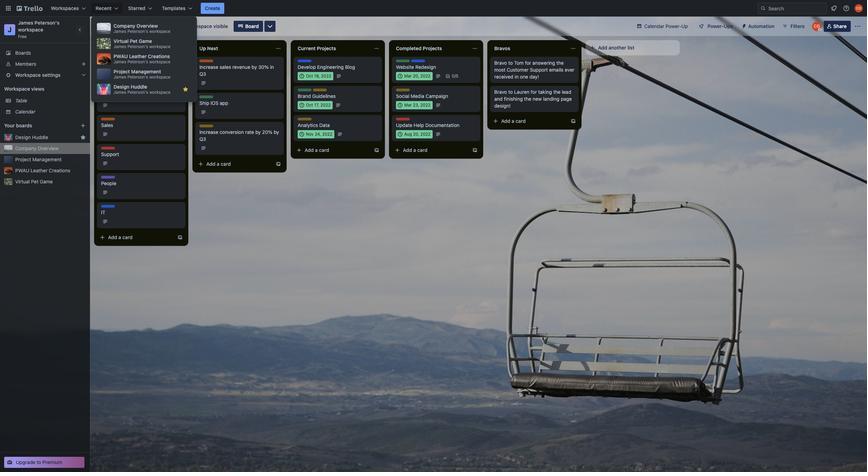Task type: vqa. For each thing, say whether or not it's contained in the screenshot.


Task type: locate. For each thing, give the bounding box(es) containing it.
pwau leather creations link
[[15, 167, 86, 174]]

color: green, title: "product" element down the completed
[[396, 60, 412, 65]]

0 horizontal spatial starred icon image
[[80, 135, 86, 140]]

virtual down pwau leather creations
[[15, 179, 30, 185]]

workspace inside pwau leather creations james peterson's workspace
[[150, 59, 171, 64]]

1 horizontal spatial project
[[114, 69, 130, 74]]

1 horizontal spatial color: red, title: "support" element
[[396, 118, 413, 123]]

0 vertical spatial leather
[[129, 53, 147, 59]]

create from template… image
[[571, 119, 577, 124], [374, 148, 380, 153], [276, 161, 281, 167], [177, 235, 183, 240]]

virtual down company overview text box
[[114, 38, 129, 44]]

color: red, title: "support" element
[[396, 118, 413, 123], [101, 147, 117, 152]]

add inside button
[[599, 45, 608, 51]]

projects inside completed projects 'text field'
[[423, 45, 442, 51]]

power- inside 'button'
[[708, 23, 725, 29]]

project inside project management james peterson's workspace
[[114, 69, 130, 74]]

pet inside virtual pet game james peterson's workspace
[[130, 38, 138, 44]]

color: yellow, title: "marketing" element left conversion
[[200, 125, 220, 130]]

pwau leather creations james peterson's workspace
[[114, 53, 171, 64]]

0 vertical spatial design
[[114, 84, 130, 90]]

oct 18, 2022
[[306, 73, 332, 79]]

boards
[[16, 123, 32, 129]]

sales increase sales revenue by 30% in q3
[[200, 60, 274, 77]]

creations for pwau leather creations james peterson's workspace
[[148, 53, 170, 59]]

0 horizontal spatial huddle
[[32, 134, 48, 140]]

1 horizontal spatial color: orange, title: "sales" element
[[200, 60, 213, 65]]

workspace up table
[[4, 86, 30, 92]]

up left the power-ups 'button'
[[682, 23, 689, 29]]

2022
[[321, 73, 332, 79], [421, 73, 431, 79], [321, 103, 331, 108], [421, 103, 431, 108], [323, 132, 333, 137], [421, 132, 431, 137]]

to up the finishing
[[509, 89, 513, 95]]

0 horizontal spatial up
[[200, 45, 206, 51]]

1 increase from the top
[[200, 64, 219, 70]]

virtual inside virtual pet game james peterson's workspace
[[114, 38, 129, 44]]

the for taking
[[554, 89, 561, 95]]

2 bravo from the top
[[495, 89, 508, 95]]

20, for help
[[414, 132, 420, 137]]

finishing
[[504, 96, 523, 102]]

calendar down table
[[15, 109, 35, 115]]

1 vertical spatial in
[[515, 74, 519, 80]]

next
[[207, 45, 218, 51]]

people inside people people
[[101, 176, 115, 181]]

marketing inside marketing increase conversion rate by 20% by q3
[[200, 125, 220, 130]]

by right rate
[[256, 129, 261, 135]]

your boards with 5 items element
[[4, 122, 70, 130]]

2022 right 18,
[[321, 73, 332, 79]]

james up free
[[18, 20, 33, 26]]

marketing left conversion
[[200, 125, 220, 130]]

product product
[[101, 60, 119, 70]]

sales for sales
[[101, 118, 112, 123]]

color: blue, title: "it" element down people people
[[101, 205, 115, 210]]

mar inside checkbox
[[405, 73, 412, 79]]

starred button
[[124, 3, 157, 14]]

analytics
[[298, 122, 318, 128]]

Oct 18, 2022 checkbox
[[298, 72, 334, 80]]

starred icon image
[[183, 87, 188, 92], [80, 135, 86, 140]]

christina overa (christinaovera) image
[[856, 4, 864, 12], [813, 21, 822, 31]]

by inside sales increase sales revenue by 30% in q3
[[252, 64, 257, 70]]

christina overa (christinaovera) image right open information menu image
[[856, 4, 864, 12]]

0 horizontal spatial management
[[32, 157, 62, 163]]

0 vertical spatial 20,
[[413, 73, 420, 79]]

peterson's down project management james peterson's workspace
[[128, 90, 148, 95]]

2 mar from the top
[[405, 103, 412, 108]]

to inside bravo to lauren for taking the lead and finishing the new landing page design!
[[509, 89, 513, 95]]

1 vertical spatial color: orange, title: "sales" element
[[101, 118, 115, 123]]

people
[[101, 176, 115, 181], [101, 181, 116, 186]]

support up aug
[[396, 118, 413, 123]]

marketing inside marketing social media campaign
[[396, 89, 417, 94]]

1 vertical spatial 20,
[[414, 132, 420, 137]]

0 notifications image
[[831, 4, 839, 12]]

workspace for workspace views
[[4, 86, 30, 92]]

increase for increase sales revenue by 30% in q3
[[200, 64, 219, 70]]

huddle for design huddle
[[32, 134, 48, 140]]

by
[[252, 64, 257, 70], [256, 129, 261, 135], [274, 129, 279, 135]]

1 mar from the top
[[405, 73, 412, 79]]

leather inside pwau leather creations james peterson's workspace
[[129, 53, 147, 59]]

for up new
[[531, 89, 538, 95]]

1 vertical spatial christina overa (christinaovera) image
[[813, 21, 822, 31]]

color: orange, title: "sales" element right add board icon
[[101, 118, 115, 123]]

card down nov 24, 2022
[[319, 147, 330, 153]]

color: yellow, title: "marketing" element down product product
[[101, 89, 121, 94]]

1 vertical spatial for
[[531, 89, 538, 95]]

add a card down the it link
[[108, 235, 133, 240]]

2022 right the 23,
[[421, 103, 431, 108]]

huddle for design huddle james peterson's workspace
[[131, 84, 147, 90]]

color: green, title: "product" element up oct 17, 2022 option
[[298, 89, 314, 94]]

product link
[[101, 64, 182, 71]]

automation button
[[739, 21, 780, 32]]

0 horizontal spatial project
[[15, 157, 31, 163]]

it
[[298, 60, 302, 65], [412, 60, 416, 65], [101, 205, 105, 210], [101, 210, 105, 216]]

0 vertical spatial q3
[[200, 71, 206, 77]]

0 / 5
[[452, 73, 459, 79]]

support link
[[101, 151, 182, 158]]

peterson's inside pwau leather creations james peterson's workspace
[[128, 59, 148, 64]]

0 vertical spatial game
[[139, 38, 152, 44]]

develop
[[298, 64, 316, 70]]

1 vertical spatial bravo
[[495, 89, 508, 95]]

1 horizontal spatial up
[[682, 23, 689, 29]]

bravo to tom for answering the most customer support emails ever received in one day!
[[495, 60, 575, 80]]

up
[[682, 23, 689, 29], [200, 45, 206, 51]]

0 horizontal spatial power-
[[666, 23, 682, 29]]

design inside design huddle james peterson's workspace
[[114, 84, 130, 90]]

add a card
[[502, 118, 526, 124], [305, 147, 330, 153], [403, 147, 428, 153], [207, 161, 231, 167], [108, 235, 133, 240]]

the up emails
[[557, 60, 564, 66]]

pet down pwau leather creations
[[31, 179, 38, 185]]

color: red, title: "support" element for support
[[101, 147, 117, 152]]

the up landing
[[554, 89, 561, 95]]

search image
[[761, 6, 767, 11]]

increase inside marketing increase conversion rate by 20% by q3
[[200, 129, 219, 135]]

in down customer
[[515, 74, 519, 80]]

ship ios app link
[[200, 100, 280, 107]]

workspace inside button
[[187, 23, 212, 29]]

huddle down your boards with 5 items element
[[32, 134, 48, 140]]

projects up website redesign link
[[423, 45, 442, 51]]

management down "company overview" link
[[32, 157, 62, 163]]

24,
[[315, 132, 321, 137]]

increase left conversion
[[200, 129, 219, 135]]

james peterson's workspace free
[[18, 20, 61, 39]]

sales inside sales increase sales revenue by 30% in q3
[[200, 60, 210, 65]]

0 vertical spatial color: orange, title: "sales" element
[[200, 60, 213, 65]]

revenue
[[233, 64, 251, 70]]

support up day!
[[530, 67, 548, 73]]

up inside up next text box
[[200, 45, 206, 51]]

christina overa (christinaovera) image right 'filters'
[[813, 21, 822, 31]]

workspace up project management james peterson's workspace
[[150, 59, 171, 64]]

power-
[[666, 23, 682, 29], [708, 23, 725, 29]]

Oct 17, 2022 checkbox
[[298, 101, 333, 109]]

2 20, from the top
[[414, 132, 420, 137]]

add for bravos
[[502, 118, 511, 124]]

0 horizontal spatial game
[[40, 179, 53, 185]]

5
[[456, 73, 459, 79]]

company overview james peterson's workspace
[[114, 23, 171, 34]]

peterson's up virtual pet game james peterson's workspace
[[128, 29, 148, 34]]

by for 20%
[[256, 129, 261, 135]]

star or unstar board image
[[165, 24, 170, 29]]

0 vertical spatial huddle
[[131, 84, 147, 90]]

another
[[609, 45, 627, 51]]

create from template… image for current projects
[[374, 148, 380, 153]]

color: blue, title: "it" element up mar 20, 2022
[[412, 60, 426, 65]]

0 vertical spatial in
[[270, 64, 274, 70]]

support down sales sales
[[101, 147, 117, 152]]

0 vertical spatial creations
[[148, 53, 170, 59]]

0 horizontal spatial color: red, title: "support" element
[[101, 147, 117, 152]]

2 projects from the left
[[423, 45, 442, 51]]

0 vertical spatial company overview
[[99, 23, 157, 30]]

blog
[[345, 64, 355, 70]]

pwau leather creations
[[15, 168, 70, 174]]

marketing down product product
[[101, 89, 121, 94]]

Completed Projects text field
[[392, 43, 468, 54]]

huddle inside design huddle "link"
[[32, 134, 48, 140]]

0 horizontal spatial leather
[[31, 168, 48, 174]]

workspace down "star or unstar board" icon
[[150, 44, 171, 49]]

30%
[[259, 64, 269, 70]]

pwau inside pwau leather creations james peterson's workspace
[[114, 53, 128, 59]]

overview inside the company overview james peterson's workspace
[[137, 23, 158, 29]]

2 q3 from the top
[[200, 136, 206, 142]]

the inside the bravo to tom for answering the most customer support emails ever received in one day!
[[557, 60, 564, 66]]

20, down product it website redesign
[[413, 73, 420, 79]]

bravo
[[495, 60, 508, 66], [495, 89, 508, 95]]

product inside product it website redesign
[[396, 60, 412, 65]]

to for lauren
[[509, 89, 513, 95]]

virtual
[[114, 38, 129, 44], [15, 179, 30, 185]]

0 horizontal spatial calendar
[[15, 109, 35, 115]]

marketing up sales sales
[[101, 93, 124, 99]]

1 horizontal spatial game
[[139, 38, 152, 44]]

18,
[[315, 73, 320, 79]]

pet for virtual pet game
[[31, 179, 38, 185]]

james inside design huddle james peterson's workspace
[[114, 90, 126, 95]]

0 vertical spatial color: red, title: "support" element
[[396, 118, 413, 123]]

up next
[[200, 45, 218, 51]]

project up pwau leather creations
[[15, 157, 31, 163]]

1 horizontal spatial color: blue, title: "it" element
[[298, 60, 312, 65]]

creations inside pwau leather creations james peterson's workspace
[[148, 53, 170, 59]]

1 vertical spatial color: red, title: "support" element
[[101, 147, 117, 152]]

project down pwau leather creations james peterson's workspace at left top
[[114, 69, 130, 74]]

color: orange, title: "sales" element
[[200, 60, 213, 65], [101, 118, 115, 123]]

a for current projects
[[315, 147, 318, 153]]

1 horizontal spatial in
[[515, 74, 519, 80]]

pwau up product product
[[114, 53, 128, 59]]

product inside product marketing brand guidelines
[[298, 89, 314, 94]]

q3 for increase conversion rate by 20% by q3
[[200, 136, 206, 142]]

color: yellow, title: "marketing" element for analytics data
[[298, 118, 318, 123]]

0 vertical spatial virtual
[[114, 38, 129, 44]]

bravo inside the bravo to tom for answering the most customer support emails ever received in one day!
[[495, 60, 508, 66]]

product for website redesign
[[396, 60, 412, 65]]

management inside project management james peterson's workspace
[[131, 69, 161, 74]]

0 vertical spatial management
[[131, 69, 161, 74]]

1 20, from the top
[[413, 73, 420, 79]]

oct inside oct 17, 2022 option
[[306, 103, 313, 108]]

james inside project management james peterson's workspace
[[114, 74, 126, 80]]

0 vertical spatial for
[[526, 60, 532, 66]]

1 vertical spatial pwau
[[15, 168, 29, 174]]

1 horizontal spatial starred icon image
[[183, 87, 188, 92]]

0 horizontal spatial virtual
[[15, 179, 30, 185]]

color: red, title: "support" element up aug
[[396, 118, 413, 123]]

leather for pwau leather creations james peterson's workspace
[[129, 53, 147, 59]]

0 vertical spatial mar
[[405, 73, 412, 79]]

card
[[516, 118, 526, 124], [319, 147, 330, 153], [418, 147, 428, 153], [221, 161, 231, 167], [123, 235, 133, 240]]

0 vertical spatial starred icon image
[[183, 87, 188, 92]]

bravo up most
[[495, 60, 508, 66]]

peterson's up pwau leather creations james peterson's workspace at left top
[[128, 44, 148, 49]]

2 increase from the top
[[200, 129, 219, 135]]

q3 inside marketing increase conversion rate by 20% by q3
[[200, 136, 206, 142]]

1 vertical spatial the
[[554, 89, 561, 95]]

customer
[[507, 67, 529, 73]]

1 horizontal spatial management
[[131, 69, 161, 74]]

app
[[220, 100, 228, 106]]

1 vertical spatial starred icon image
[[80, 135, 86, 140]]

ship
[[200, 100, 209, 106]]

0 horizontal spatial projects
[[317, 45, 336, 51]]

add a card button down the "aug 20, 2022"
[[392, 145, 470, 156]]

members link
[[0, 59, 90, 70]]

1 vertical spatial q3
[[200, 136, 206, 142]]

peterson's
[[35, 20, 60, 26], [128, 29, 148, 34], [128, 44, 148, 49], [128, 59, 148, 64], [128, 74, 148, 80], [128, 90, 148, 95]]

0 horizontal spatial in
[[270, 64, 274, 70]]

huddle inside design huddle james peterson's workspace
[[131, 84, 147, 90]]

color: yellow, title: "marketing" element for social media campaign
[[396, 89, 417, 94]]

1 vertical spatial workspace
[[15, 72, 41, 78]]

0 vertical spatial increase
[[200, 64, 219, 70]]

1 vertical spatial project
[[15, 157, 31, 163]]

1 horizontal spatial calendar
[[645, 23, 665, 29]]

1 vertical spatial mar
[[405, 103, 412, 108]]

workspace inside dropdown button
[[15, 72, 41, 78]]

sales inside sales sales
[[101, 118, 112, 123]]

0 vertical spatial oct
[[306, 73, 313, 79]]

by left 30%
[[252, 64, 257, 70]]

1 vertical spatial increase
[[200, 129, 219, 135]]

1 horizontal spatial pwau
[[114, 53, 128, 59]]

1 vertical spatial company overview
[[15, 146, 59, 151]]

workspace down members
[[15, 72, 41, 78]]

color: orange, title: "sales" element for sales
[[101, 118, 115, 123]]

q3 for increase sales revenue by 30% in q3
[[200, 71, 206, 77]]

marketing link
[[101, 93, 182, 100]]

j
[[8, 26, 12, 34]]

17,
[[315, 103, 320, 108]]

color: yellow, title: "marketing" element for marketing
[[101, 89, 121, 94]]

james down project management james peterson's workspace
[[114, 90, 126, 95]]

color: yellow, title: "marketing" element
[[101, 89, 121, 94], [313, 89, 333, 94], [396, 89, 417, 94], [298, 118, 318, 123], [200, 125, 220, 130]]

0 vertical spatial up
[[682, 23, 689, 29]]

1 vertical spatial creations
[[49, 168, 70, 174]]

page
[[561, 96, 573, 102]]

upgrade to premium link
[[4, 457, 85, 468]]

workspace up virtual pet game james peterson's workspace
[[150, 29, 171, 34]]

add a card down the aug 20, 2022 'checkbox'
[[403, 147, 428, 153]]

pet down the company overview james peterson's workspace
[[130, 38, 138, 44]]

2 vertical spatial workspace
[[4, 86, 30, 92]]

1 horizontal spatial leather
[[129, 53, 147, 59]]

0 vertical spatial workspace
[[187, 23, 212, 29]]

color: green, title: "product" element left app
[[200, 96, 215, 101]]

1 bravo from the top
[[495, 60, 508, 66]]

the down 'lauren' at top right
[[525, 96, 532, 102]]

0 vertical spatial bravo
[[495, 60, 508, 66]]

2022 for engineering
[[321, 73, 332, 79]]

create from template… image
[[473, 148, 478, 153]]

marketing for increase conversion rate by 20% by q3
[[200, 125, 220, 130]]

1 vertical spatial design
[[15, 134, 31, 140]]

create
[[205, 5, 220, 11]]

management down pwau leather creations james peterson's workspace at left top
[[131, 69, 161, 74]]

card down the finishing
[[516, 118, 526, 124]]

menu
[[96, 21, 193, 98]]

sales link
[[101, 122, 182, 129]]

creations up product link
[[148, 53, 170, 59]]

marketing up oct 17, 2022
[[313, 89, 333, 94]]

2022 for data
[[323, 132, 333, 137]]

completed
[[396, 45, 422, 51]]

company overview
[[99, 23, 157, 30], [15, 146, 59, 151]]

card down the increase conversion rate by 20% by q3 link
[[221, 161, 231, 167]]

company down recent popup button at left
[[99, 23, 128, 30]]

add a card down conversion
[[207, 161, 231, 167]]

leather down project management
[[31, 168, 48, 174]]

workspace inside design huddle james peterson's workspace
[[150, 90, 171, 95]]

add a card down nov 24, 2022 option
[[305, 147, 330, 153]]

overview inside text box
[[129, 23, 157, 30]]

0 horizontal spatial creations
[[49, 168, 70, 174]]

game down pwau leather creations
[[40, 179, 53, 185]]

20, inside checkbox
[[413, 73, 420, 79]]

/
[[455, 73, 456, 79]]

new
[[533, 96, 542, 102]]

oct for brand
[[306, 103, 313, 108]]

mar down 'website'
[[405, 73, 412, 79]]

table
[[15, 98, 27, 104]]

project for project management
[[15, 157, 31, 163]]

1 horizontal spatial projects
[[423, 45, 442, 51]]

company down 'starred'
[[114, 23, 135, 29]]

2022 right 17,
[[321, 103, 331, 108]]

support inside support update help documentation
[[396, 118, 413, 123]]

1 projects from the left
[[317, 45, 336, 51]]

add
[[599, 45, 608, 51], [502, 118, 511, 124], [305, 147, 314, 153], [403, 147, 413, 153], [207, 161, 216, 167], [108, 235, 117, 240]]

1 people from the top
[[101, 176, 115, 181]]

game inside virtual pet game james peterson's workspace
[[139, 38, 152, 44]]

open information menu image
[[844, 5, 851, 12]]

card down the "aug 20, 2022"
[[418, 147, 428, 153]]

1 horizontal spatial pet
[[130, 38, 138, 44]]

1 horizontal spatial power-
[[708, 23, 725, 29]]

pwau up virtual pet game
[[15, 168, 29, 174]]

pwau for pwau leather creations james peterson's workspace
[[114, 53, 128, 59]]

product inside the product ship ios app
[[200, 96, 215, 101]]

0 vertical spatial to
[[509, 60, 513, 66]]

Bravos text field
[[491, 43, 567, 54]]

lead
[[562, 89, 572, 95]]

color: red, title: "support" element down sales sales
[[101, 147, 117, 152]]

social
[[396, 93, 410, 99]]

for inside bravo to lauren for taking the lead and finishing the new landing page design!
[[531, 89, 538, 95]]

1 horizontal spatial huddle
[[131, 84, 147, 90]]

bravo inside bravo to lauren for taking the lead and finishing the new landing page design!
[[495, 89, 508, 95]]

engineering
[[318, 64, 344, 70]]

workspace inside james peterson's workspace free
[[18, 27, 43, 33]]

0 vertical spatial pwau
[[114, 53, 128, 59]]

it it
[[101, 205, 105, 216]]

james up virtual pet game james peterson's workspace
[[114, 29, 126, 34]]

workspace visible
[[187, 23, 228, 29]]

1 vertical spatial calendar
[[15, 109, 35, 115]]

calendar up add another list button
[[645, 23, 665, 29]]

marketing inside marketing marketing
[[101, 89, 121, 94]]

mar left the 23,
[[405, 103, 412, 108]]

company overview inside text box
[[99, 23, 157, 30]]

20, right aug
[[414, 132, 420, 137]]

oct inside oct 18, 2022 checkbox
[[306, 73, 313, 79]]

company overview up project management
[[15, 146, 59, 151]]

1 vertical spatial to
[[509, 89, 513, 95]]

add a card button down bravo to lauren for taking the lead and finishing the new landing page design!
[[491, 116, 568, 127]]

Current Projects text field
[[294, 43, 370, 54]]

product inside product product
[[101, 60, 117, 65]]

website redesign link
[[396, 64, 477, 71]]

menu containing company overview
[[96, 21, 193, 98]]

workspace for workspace visible
[[187, 23, 212, 29]]

by for 30%
[[252, 64, 257, 70]]

0 vertical spatial christina overa (christinaovera) image
[[856, 4, 864, 12]]

1 vertical spatial virtual
[[15, 179, 30, 185]]

0 vertical spatial pet
[[130, 38, 138, 44]]

add a card button for up next
[[195, 159, 273, 170]]

color: green, title: "product" element
[[101, 60, 117, 65], [396, 60, 412, 65], [298, 89, 314, 94], [200, 96, 215, 101]]

0 vertical spatial project
[[114, 69, 130, 74]]

social media campaign link
[[396, 93, 477, 100]]

in inside the bravo to tom for answering the most customer support emails ever received in one day!
[[515, 74, 519, 80]]

1 vertical spatial leather
[[31, 168, 48, 174]]

add a card button for bravos
[[491, 116, 568, 127]]

2 oct from the top
[[306, 103, 313, 108]]

to left "tom"
[[509, 60, 513, 66]]

workspace down product link
[[150, 74, 171, 80]]

design for design huddle james peterson's workspace
[[114, 84, 130, 90]]

1 vertical spatial management
[[32, 157, 62, 163]]

2 power- from the left
[[708, 23, 725, 29]]

the
[[557, 60, 564, 66], [554, 89, 561, 95], [525, 96, 532, 102]]

color: yellow, title: "marketing" element up nov
[[298, 118, 318, 123]]

0 horizontal spatial design
[[15, 134, 31, 140]]

20, inside 'checkbox'
[[414, 132, 420, 137]]

design up the marketing link
[[114, 84, 130, 90]]

Search field
[[758, 3, 828, 14]]

templates button
[[158, 3, 197, 14]]

bravo to lauren for taking the lead and finishing the new landing page design!
[[495, 89, 573, 109]]

to right the upgrade
[[37, 460, 41, 466]]

1 horizontal spatial virtual
[[114, 38, 129, 44]]

1 oct from the top
[[306, 73, 313, 79]]

it inside it develop engineering blog
[[298, 60, 302, 65]]

james up project management james peterson's workspace
[[114, 59, 126, 64]]

templates
[[162, 5, 186, 11]]

power-ups button
[[695, 21, 738, 32]]

increase left sales on the top left of page
[[200, 64, 219, 70]]

workspace left visible
[[187, 23, 212, 29]]

card for completed projects
[[418, 147, 428, 153]]

q3 inside sales increase sales revenue by 30% in q3
[[200, 71, 206, 77]]

create button
[[201, 3, 225, 14]]

james inside james peterson's workspace free
[[18, 20, 33, 26]]

to inside the bravo to tom for answering the most customer support emails ever received in one day!
[[509, 60, 513, 66]]

brand
[[298, 93, 311, 99]]

0 horizontal spatial pwau
[[15, 168, 29, 174]]

product for product
[[101, 60, 117, 65]]

0 vertical spatial calendar
[[645, 23, 665, 29]]

color: blue, title: "it" element down current
[[298, 60, 312, 65]]

bravo for customer
[[495, 60, 508, 66]]

color: red, title: "support" element for update
[[396, 118, 413, 123]]

create from template… image for bravos
[[571, 119, 577, 124]]

2 vertical spatial to
[[37, 460, 41, 466]]

add another list
[[599, 45, 635, 51]]

people down the support support
[[101, 176, 115, 181]]

mar inside option
[[405, 103, 412, 108]]

up inside 'calendar power-up' link
[[682, 23, 689, 29]]

virtual pet game link
[[15, 178, 86, 185]]

projects inside current projects text field
[[317, 45, 336, 51]]

0 horizontal spatial pet
[[31, 179, 38, 185]]

james peterson's workspace link
[[18, 20, 61, 33]]

mar
[[405, 73, 412, 79], [405, 103, 412, 108]]

for inside the bravo to tom for answering the most customer support emails ever received in one day!
[[526, 60, 532, 66]]

color: blue, title: "it" element
[[298, 60, 312, 65], [412, 60, 426, 65], [101, 205, 115, 210]]

increase inside sales increase sales revenue by 30% in q3
[[200, 64, 219, 70]]

2022 for help
[[421, 132, 431, 137]]

0 horizontal spatial company overview
[[15, 146, 59, 151]]

in right 30%
[[270, 64, 274, 70]]

game down the company overview james peterson's workspace
[[139, 38, 152, 44]]

0 horizontal spatial color: blue, title: "it" element
[[101, 205, 115, 210]]

20, for website
[[413, 73, 420, 79]]

projects up it develop engineering blog
[[317, 45, 336, 51]]

2022 for website
[[421, 73, 431, 79]]

1 vertical spatial game
[[40, 179, 53, 185]]

james down product product
[[114, 74, 126, 80]]

design inside "link"
[[15, 134, 31, 140]]

0 horizontal spatial color: orange, title: "sales" element
[[101, 118, 115, 123]]

james up product product
[[114, 44, 126, 49]]

Mar 20, 2022 checkbox
[[396, 72, 433, 80]]

peterson's inside design huddle james peterson's workspace
[[128, 90, 148, 95]]

0 vertical spatial the
[[557, 60, 564, 66]]

for right "tom"
[[526, 60, 532, 66]]

2022 inside 'checkbox'
[[421, 132, 431, 137]]

for for answering
[[526, 60, 532, 66]]

company overview down 'starred'
[[99, 23, 157, 30]]

1 vertical spatial oct
[[306, 103, 313, 108]]

peterson's inside project management james peterson's workspace
[[128, 74, 148, 80]]

primary element
[[0, 0, 868, 17]]

workspace inside project management james peterson's workspace
[[150, 74, 171, 80]]

1 horizontal spatial company overview
[[99, 23, 157, 30]]

marketing inside marketing analytics data
[[298, 118, 318, 123]]

up left next
[[200, 45, 206, 51]]

color: yellow, title: "marketing" element for increase conversion rate by 20% by q3
[[200, 125, 220, 130]]

free
[[18, 34, 27, 39]]

1 horizontal spatial creations
[[148, 53, 170, 59]]

current
[[298, 45, 316, 51]]

game
[[139, 38, 152, 44], [40, 179, 53, 185]]

1 vertical spatial huddle
[[32, 134, 48, 140]]

help
[[414, 122, 424, 128]]

peterson's inside james peterson's workspace free
[[35, 20, 60, 26]]

1 horizontal spatial design
[[114, 84, 130, 90]]

virtual pet game
[[15, 179, 53, 185]]

1 q3 from the top
[[200, 71, 206, 77]]

Board name text field
[[96, 21, 160, 32]]

product it website redesign
[[396, 60, 437, 70]]

oct
[[306, 73, 313, 79], [306, 103, 313, 108]]

in inside sales increase sales revenue by 30% in q3
[[270, 64, 274, 70]]



Task type: describe. For each thing, give the bounding box(es) containing it.
company down 'design huddle'
[[15, 146, 36, 151]]

creations for pwau leather creations
[[49, 168, 70, 174]]

mar for website
[[405, 73, 412, 79]]

oct 17, 2022
[[306, 103, 331, 108]]

add a card button down the it link
[[97, 232, 175, 243]]

one
[[520, 74, 529, 80]]

workspace settings
[[15, 72, 61, 78]]

project for project management james peterson's workspace
[[114, 69, 130, 74]]

premium
[[42, 460, 62, 466]]

james inside pwau leather creations james peterson's workspace
[[114, 59, 126, 64]]

conversion
[[220, 129, 244, 135]]

management for project management
[[32, 157, 62, 163]]

sm image
[[739, 21, 749, 30]]

aug
[[405, 132, 412, 137]]

starred icon image inside 'menu'
[[183, 87, 188, 92]]

a for completed projects
[[414, 147, 416, 153]]

marketing for social media campaign
[[396, 89, 417, 94]]

virtual for virtual pet game james peterson's workspace
[[114, 38, 129, 44]]

redesign
[[416, 64, 437, 70]]

brand guidelines link
[[298, 93, 378, 100]]

list
[[628, 45, 635, 51]]

0
[[452, 73, 455, 79]]

add a card for up next
[[207, 161, 231, 167]]

2022 for media
[[421, 103, 431, 108]]

2 people from the top
[[101, 181, 116, 186]]

visible
[[214, 23, 228, 29]]

product for ship ios app
[[200, 96, 215, 101]]

2 horizontal spatial color: blue, title: "it" element
[[412, 60, 426, 65]]

1 horizontal spatial christina overa (christinaovera) image
[[856, 4, 864, 12]]

pet for virtual pet game james peterson's workspace
[[130, 38, 138, 44]]

this member is an admin of this board. image
[[819, 28, 822, 31]]

game for virtual pet game
[[40, 179, 53, 185]]

for for taking
[[531, 89, 538, 95]]

card for current projects
[[319, 147, 330, 153]]

landing
[[544, 96, 560, 102]]

card for up next
[[221, 161, 231, 167]]

2022 for brand
[[321, 103, 331, 108]]

23,
[[413, 103, 420, 108]]

add for up next
[[207, 161, 216, 167]]

share
[[834, 23, 848, 29]]

add for completed projects
[[403, 147, 413, 153]]

customize views image
[[267, 23, 274, 30]]

sales
[[220, 64, 231, 70]]

show menu image
[[855, 23, 862, 30]]

design for design huddle
[[15, 134, 31, 140]]

Aug 20, 2022 checkbox
[[396, 130, 433, 139]]

it develop engineering blog
[[298, 60, 355, 70]]

received
[[495, 74, 514, 80]]

virtual for virtual pet game
[[15, 179, 30, 185]]

tom
[[515, 60, 524, 66]]

support up color: purple, title: "people" element
[[101, 151, 119, 157]]

website
[[396, 64, 414, 70]]

design huddle james peterson's workspace
[[114, 84, 171, 95]]

upgrade to premium
[[16, 460, 62, 466]]

pwau for pwau leather creations
[[15, 168, 29, 174]]

rate
[[246, 129, 254, 135]]

workspace inside the company overview james peterson's workspace
[[150, 29, 171, 34]]

card for bravos
[[516, 118, 526, 124]]

product marketing brand guidelines
[[298, 89, 336, 99]]

calendar power-up
[[645, 23, 689, 29]]

campaign
[[426, 93, 449, 99]]

projects for current projects
[[317, 45, 336, 51]]

ever
[[565, 67, 575, 73]]

a for up next
[[217, 161, 220, 167]]

support support
[[101, 147, 119, 157]]

oct for engineering
[[306, 73, 313, 79]]

marketing for analytics data
[[298, 118, 318, 123]]

james inside the company overview james peterson's workspace
[[114, 29, 126, 34]]

product for brand guidelines
[[298, 89, 314, 94]]

color: blue, title: "it" element for it
[[101, 205, 115, 210]]

to for tom
[[509, 60, 513, 66]]

color: blue, title: "it" element for develop
[[298, 60, 312, 65]]

color: orange, title: "sales" element for increase
[[200, 60, 213, 65]]

power-ups
[[708, 23, 734, 29]]

game for virtual pet game james peterson's workspace
[[139, 38, 152, 44]]

sales sales
[[101, 118, 113, 128]]

color: yellow, title: "marketing" element up oct 17, 2022
[[313, 89, 333, 94]]

current projects
[[298, 45, 336, 51]]

workspaces
[[51, 5, 79, 11]]

workspace navigation collapse icon image
[[76, 25, 85, 35]]

project management james peterson's workspace
[[114, 69, 171, 80]]

the for answering
[[557, 60, 564, 66]]

bravo for and
[[495, 89, 508, 95]]

it link
[[101, 209, 182, 216]]

and
[[495, 96, 503, 102]]

card down the it link
[[123, 235, 133, 240]]

members
[[15, 61, 36, 67]]

0 horizontal spatial christina overa (christinaovera) image
[[813, 21, 822, 31]]

filters button
[[781, 21, 808, 32]]

design huddle
[[15, 134, 48, 140]]

sales for increase
[[200, 60, 210, 65]]

20%
[[262, 129, 273, 135]]

bravo to lauren for taking the lead and finishing the new landing page design! link
[[495, 89, 575, 109]]

data
[[320, 122, 330, 128]]

2 vertical spatial the
[[525, 96, 532, 102]]

support inside the bravo to tom for answering the most customer support emails ever received in one day!
[[530, 67, 548, 73]]

workspaces button
[[47, 3, 90, 14]]

support update help documentation
[[396, 118, 460, 128]]

board link
[[234, 21, 263, 32]]

by right 20%
[[274, 129, 279, 135]]

design huddle link
[[15, 134, 78, 141]]

bravos
[[495, 45, 511, 51]]

ios
[[211, 100, 219, 106]]

mar for media
[[405, 103, 412, 108]]

calendar for calendar power-up
[[645, 23, 665, 29]]

aug 20, 2022
[[405, 132, 431, 137]]

workspace views
[[4, 86, 44, 92]]

calendar power-up link
[[633, 21, 693, 32]]

support inside the support support
[[101, 147, 117, 152]]

your
[[4, 123, 15, 129]]

company inside the company overview james peterson's workspace
[[114, 23, 135, 29]]

filters
[[791, 23, 806, 29]]

add a card for completed projects
[[403, 147, 428, 153]]

add a card for bravos
[[502, 118, 526, 124]]

add board image
[[80, 123, 86, 129]]

peterson's inside virtual pet game james peterson's workspace
[[128, 44, 148, 49]]

mar 20, 2022
[[405, 73, 431, 79]]

marketing analytics data
[[298, 118, 330, 128]]

add a card button for current projects
[[294, 145, 371, 156]]

views
[[31, 86, 44, 92]]

a for bravos
[[512, 118, 515, 124]]

marketing marketing
[[101, 89, 124, 99]]

people link
[[101, 180, 182, 187]]

add for current projects
[[305, 147, 314, 153]]

recent button
[[91, 3, 123, 14]]

calendar for calendar
[[15, 109, 35, 115]]

settings
[[42, 72, 61, 78]]

workspace for workspace settings
[[15, 72, 41, 78]]

back to home image
[[17, 3, 43, 14]]

Up Next text field
[[195, 43, 272, 54]]

documentation
[[426, 122, 460, 128]]

to for premium
[[37, 460, 41, 466]]

company inside text box
[[99, 23, 128, 30]]

marketing inside product marketing brand guidelines
[[313, 89, 333, 94]]

marketing increase conversion rate by 20% by q3
[[200, 125, 279, 142]]

emails
[[550, 67, 564, 73]]

1 power- from the left
[[666, 23, 682, 29]]

leather for pwau leather creations
[[31, 168, 48, 174]]

james inside virtual pet game james peterson's workspace
[[114, 44, 126, 49]]

project management link
[[15, 156, 86, 163]]

marketing social media campaign
[[396, 89, 449, 99]]

workspace visible button
[[174, 21, 232, 32]]

mar 23, 2022
[[405, 103, 431, 108]]

projects for completed projects
[[423, 45, 442, 51]]

company overview link
[[15, 145, 86, 152]]

board
[[246, 23, 259, 29]]

peterson's inside the company overview james peterson's workspace
[[128, 29, 148, 34]]

color: green, title: "product" element up marketing marketing
[[101, 60, 117, 65]]

most
[[495, 67, 506, 73]]

automation
[[749, 23, 775, 29]]

increase for increase conversion rate by 20% by q3
[[200, 129, 219, 135]]

design!
[[495, 103, 511, 109]]

people people
[[101, 176, 116, 186]]

workspace inside virtual pet game james peterson's workspace
[[150, 44, 171, 49]]

management for project management james peterson's workspace
[[131, 69, 161, 74]]

color: purple, title: "people" element
[[101, 176, 115, 181]]

Mar 23, 2022 checkbox
[[396, 101, 433, 109]]

create from template… image for up next
[[276, 161, 281, 167]]

boards link
[[0, 47, 90, 59]]

Nov 24, 2022 checkbox
[[298, 130, 335, 139]]

it inside it it
[[101, 205, 105, 210]]

analytics data link
[[298, 122, 378, 129]]

it inside product it website redesign
[[412, 60, 416, 65]]

add a card button for completed projects
[[392, 145, 470, 156]]

add a card for current projects
[[305, 147, 330, 153]]

marketing for marketing
[[101, 89, 121, 94]]



